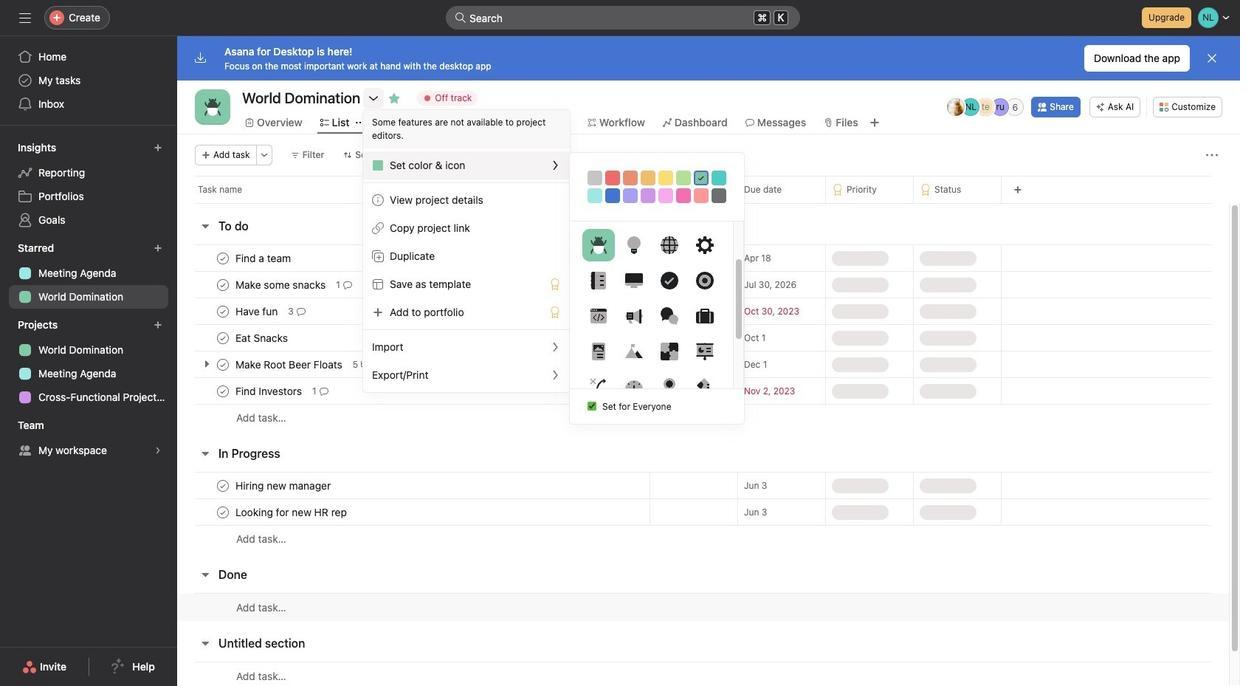 Task type: describe. For each thing, give the bounding box(es) containing it.
mark complete checkbox for find investors cell
[[214, 382, 232, 400]]

new project or portfolio image
[[154, 321, 162, 329]]

mark complete image for mark complete option within the the have fun cell
[[214, 302, 232, 320]]

mark complete checkbox for the have fun cell
[[214, 302, 232, 320]]

find a team cell
[[177, 244, 650, 272]]

dismiss image
[[1207, 52, 1219, 64]]

mark complete image for task name text field within the eat snacks cell
[[214, 329, 232, 347]]

hiring new manager cell
[[177, 472, 650, 499]]

html image
[[590, 307, 607, 325]]

3 comments image
[[297, 307, 306, 316]]

mark complete image for mark complete option in find investors cell
[[214, 382, 232, 400]]

new insights image
[[154, 143, 162, 152]]

prominent image
[[455, 12, 467, 24]]

remove from starred image
[[389, 92, 401, 104]]

global element
[[0, 36, 177, 125]]

header to do tree grid
[[177, 244, 1230, 431]]

mark complete image for mark complete option in the find a team cell
[[214, 249, 232, 267]]

1 comment image for "make some snacks" cell
[[343, 280, 352, 289]]

header in progress tree grid
[[177, 472, 1230, 552]]

mark complete checkbox for "make some snacks" cell
[[214, 276, 232, 294]]

briefcase image
[[696, 307, 714, 325]]

chat bubbles image
[[661, 307, 678, 325]]

puzzle image
[[661, 343, 678, 360]]

computer image
[[625, 272, 643, 290]]

mountain flag image
[[625, 343, 643, 360]]

mark complete image for task name text box inside the looking for new hr rep cell
[[214, 503, 232, 521]]

eat snacks cell
[[177, 324, 650, 352]]

mark complete checkbox inside make root beer floats cell
[[214, 356, 232, 373]]

target image
[[696, 272, 714, 290]]

mark complete image for task name text field within "make some snacks" cell
[[214, 276, 232, 294]]

have fun cell
[[177, 298, 650, 325]]

expand subtask list for the task make root beer floats image
[[201, 358, 213, 370]]

collapse task list for this group image for header done tree grid
[[199, 569, 211, 581]]

insights element
[[0, 134, 177, 235]]

task name text field for hiring new manager cell
[[233, 478, 335, 493]]

megaphone image
[[625, 307, 643, 325]]

teams element
[[0, 412, 177, 465]]

0 vertical spatial bug image
[[204, 98, 222, 116]]

page layout image
[[590, 343, 607, 360]]

mark complete checkbox for find a team cell
[[214, 249, 232, 267]]

hide sidebar image
[[19, 12, 31, 24]]

projects element
[[0, 312, 177, 412]]



Task type: vqa. For each thing, say whether or not it's contained in the screenshot.
1st Task name text field from the bottom of the "Header To do" tree grid
yes



Task type: locate. For each thing, give the bounding box(es) containing it.
1 comment image
[[343, 280, 352, 289], [320, 387, 328, 396]]

0 vertical spatial collapse task list for this group image
[[199, 448, 211, 459]]

add field image
[[1014, 185, 1023, 194]]

1 comment image inside find investors cell
[[320, 387, 328, 396]]

light bulb image
[[625, 236, 643, 254]]

6 mark complete checkbox from the top
[[214, 382, 232, 400]]

1 vertical spatial mark complete image
[[214, 329, 232, 347]]

task name text field for mark complete option in the the eat snacks cell
[[233, 331, 292, 345]]

mark complete image inside looking for new hr rep cell
[[214, 503, 232, 521]]

1 collapse task list for this group image from the top
[[199, 220, 211, 232]]

tab actions image
[[356, 118, 365, 127]]

show options image
[[368, 92, 380, 104]]

check image
[[661, 272, 678, 290]]

mark complete image for mark complete option within the make root beer floats cell
[[214, 356, 232, 373]]

collapse task list for this group image for header in progress tree grid at the bottom of the page
[[199, 448, 211, 459]]

menu item
[[363, 151, 570, 179]]

menu
[[363, 110, 570, 392]]

2 collapse task list for this group image from the top
[[199, 569, 211, 581]]

Search tasks, projects, and more text field
[[446, 6, 801, 30]]

notebook image
[[590, 272, 607, 290]]

1 mark complete image from the top
[[214, 249, 232, 267]]

4 mark complete image from the top
[[214, 382, 232, 400]]

3 mark complete image from the top
[[214, 356, 232, 373]]

mark complete checkbox inside find investors cell
[[214, 382, 232, 400]]

task name text field inside find a team cell
[[233, 251, 295, 266]]

Mark complete checkbox
[[214, 503, 232, 521]]

4 mark complete checkbox from the top
[[214, 329, 232, 347]]

1 vertical spatial 1 comment image
[[320, 387, 328, 396]]

0 vertical spatial collapse task list for this group image
[[199, 220, 211, 232]]

mark complete image inside the eat snacks cell
[[214, 329, 232, 347]]

2 mark complete image from the top
[[214, 302, 232, 320]]

mark complete checkbox inside hiring new manager cell
[[214, 477, 232, 494]]

1 task name text field from the top
[[233, 357, 347, 372]]

3 mark complete checkbox from the top
[[214, 302, 232, 320]]

task name text field for mark complete option within the the have fun cell
[[233, 304, 282, 319]]

task name text field inside the have fun cell
[[233, 304, 282, 319]]

add items to starred image
[[154, 244, 162, 253]]

see details, my workspace image
[[154, 446, 162, 455]]

find investors cell
[[177, 377, 650, 405]]

3 task name text field from the top
[[233, 478, 335, 493]]

more actions image
[[1207, 149, 1219, 161], [260, 151, 269, 160]]

task name text field for find investors cell
[[233, 384, 307, 398]]

mark complete checkbox inside find a team cell
[[214, 249, 232, 267]]

task name text field inside make root beer floats cell
[[233, 357, 347, 372]]

1 horizontal spatial more actions image
[[1207, 149, 1219, 161]]

row
[[177, 176, 1241, 203], [195, 202, 1212, 204], [177, 244, 1230, 272], [177, 271, 1230, 298], [177, 298, 1230, 325], [177, 324, 1230, 352], [177, 351, 1230, 378], [177, 377, 1230, 405], [177, 404, 1230, 431], [177, 472, 1230, 499], [177, 499, 1230, 526], [177, 525, 1230, 552], [177, 593, 1230, 621], [177, 662, 1230, 686]]

collapse task list for this group image
[[199, 448, 211, 459], [199, 569, 211, 581]]

2 task name text field from the top
[[233, 384, 307, 398]]

3 task name text field from the top
[[233, 304, 282, 319]]

2 mark complete checkbox from the top
[[214, 276, 232, 294]]

mark complete checkbox inside "make some snacks" cell
[[214, 276, 232, 294]]

2 vertical spatial mark complete image
[[214, 503, 232, 521]]

make some snacks cell
[[177, 271, 650, 298]]

task name text field inside hiring new manager cell
[[233, 478, 335, 493]]

1 mark complete checkbox from the top
[[214, 249, 232, 267]]

Task name text field
[[233, 357, 347, 372], [233, 384, 307, 398], [233, 478, 335, 493], [233, 505, 352, 520]]

0 horizontal spatial bug image
[[204, 98, 222, 116]]

1 vertical spatial bug image
[[590, 236, 607, 254]]

5 mark complete image from the top
[[214, 477, 232, 494]]

2 mark complete image from the top
[[214, 329, 232, 347]]

globe image
[[661, 236, 678, 254]]

task name text field for mark complete option in the "make some snacks" cell
[[233, 277, 330, 292]]

starred element
[[0, 235, 177, 312]]

header done tree grid
[[177, 593, 1230, 621]]

0 horizontal spatial more actions image
[[260, 151, 269, 160]]

mark complete image
[[214, 249, 232, 267], [214, 302, 232, 320], [214, 356, 232, 373], [214, 382, 232, 400], [214, 477, 232, 494]]

None checkbox
[[588, 402, 597, 411]]

2 task name text field from the top
[[233, 277, 330, 292]]

collapse task list for this group image
[[199, 220, 211, 232], [199, 637, 211, 649]]

add tab image
[[869, 117, 881, 129]]

ribbon image
[[661, 378, 678, 396]]

1 comment image inside "make some snacks" cell
[[343, 280, 352, 289]]

mark complete image inside the have fun cell
[[214, 302, 232, 320]]

make root beer floats cell
[[177, 351, 650, 378]]

mark complete image
[[214, 276, 232, 294], [214, 329, 232, 347], [214, 503, 232, 521]]

1 horizontal spatial bug image
[[590, 236, 607, 254]]

task name text field inside "make some snacks" cell
[[233, 277, 330, 292]]

mark complete checkbox for the eat snacks cell
[[214, 329, 232, 347]]

5 mark complete checkbox from the top
[[214, 356, 232, 373]]

1 task name text field from the top
[[233, 251, 295, 266]]

task name text field inside find investors cell
[[233, 384, 307, 398]]

mark complete image inside "make some snacks" cell
[[214, 276, 232, 294]]

0 vertical spatial 1 comment image
[[343, 280, 352, 289]]

line and symbols image
[[590, 378, 607, 396]]

4 task name text field from the top
[[233, 505, 352, 520]]

shoe image
[[696, 378, 714, 396]]

mark complete checkbox for hiring new manager cell
[[214, 477, 232, 494]]

5 subtasks image
[[361, 360, 370, 369]]

4 task name text field from the top
[[233, 331, 292, 345]]

looking for new hr rep cell
[[177, 499, 650, 526]]

bug image
[[204, 98, 222, 116], [590, 236, 607, 254]]

speed dial image
[[625, 378, 643, 396]]

task name text field inside the eat snacks cell
[[233, 331, 292, 345]]

mark complete image inside find a team cell
[[214, 249, 232, 267]]

mark complete image for mark complete option in the hiring new manager cell
[[214, 477, 232, 494]]

1 collapse task list for this group image from the top
[[199, 448, 211, 459]]

0 horizontal spatial 1 comment image
[[320, 387, 328, 396]]

mark complete checkbox inside the eat snacks cell
[[214, 329, 232, 347]]

mark complete checkbox inside the have fun cell
[[214, 302, 232, 320]]

2 collapse task list for this group image from the top
[[199, 637, 211, 649]]

1 mark complete image from the top
[[214, 276, 232, 294]]

1 horizontal spatial 1 comment image
[[343, 280, 352, 289]]

Task name text field
[[233, 251, 295, 266], [233, 277, 330, 292], [233, 304, 282, 319], [233, 331, 292, 345]]

Mark complete checkbox
[[214, 249, 232, 267], [214, 276, 232, 294], [214, 302, 232, 320], [214, 329, 232, 347], [214, 356, 232, 373], [214, 382, 232, 400], [214, 477, 232, 494]]

task name text field inside looking for new hr rep cell
[[233, 505, 352, 520]]

7 mark complete checkbox from the top
[[214, 477, 232, 494]]

3 mark complete image from the top
[[214, 503, 232, 521]]

mark complete image inside find investors cell
[[214, 382, 232, 400]]

0 vertical spatial mark complete image
[[214, 276, 232, 294]]

gear image
[[696, 236, 714, 254]]

1 comment image for find investors cell
[[320, 387, 328, 396]]

task name text field for looking for new hr rep cell
[[233, 505, 352, 520]]

None field
[[446, 6, 801, 30]]

1 vertical spatial collapse task list for this group image
[[199, 569, 211, 581]]

mark complete image inside hiring new manager cell
[[214, 477, 232, 494]]

presentation image
[[696, 343, 714, 360]]

task name text field for mark complete option in the find a team cell
[[233, 251, 295, 266]]

1 vertical spatial collapse task list for this group image
[[199, 637, 211, 649]]



